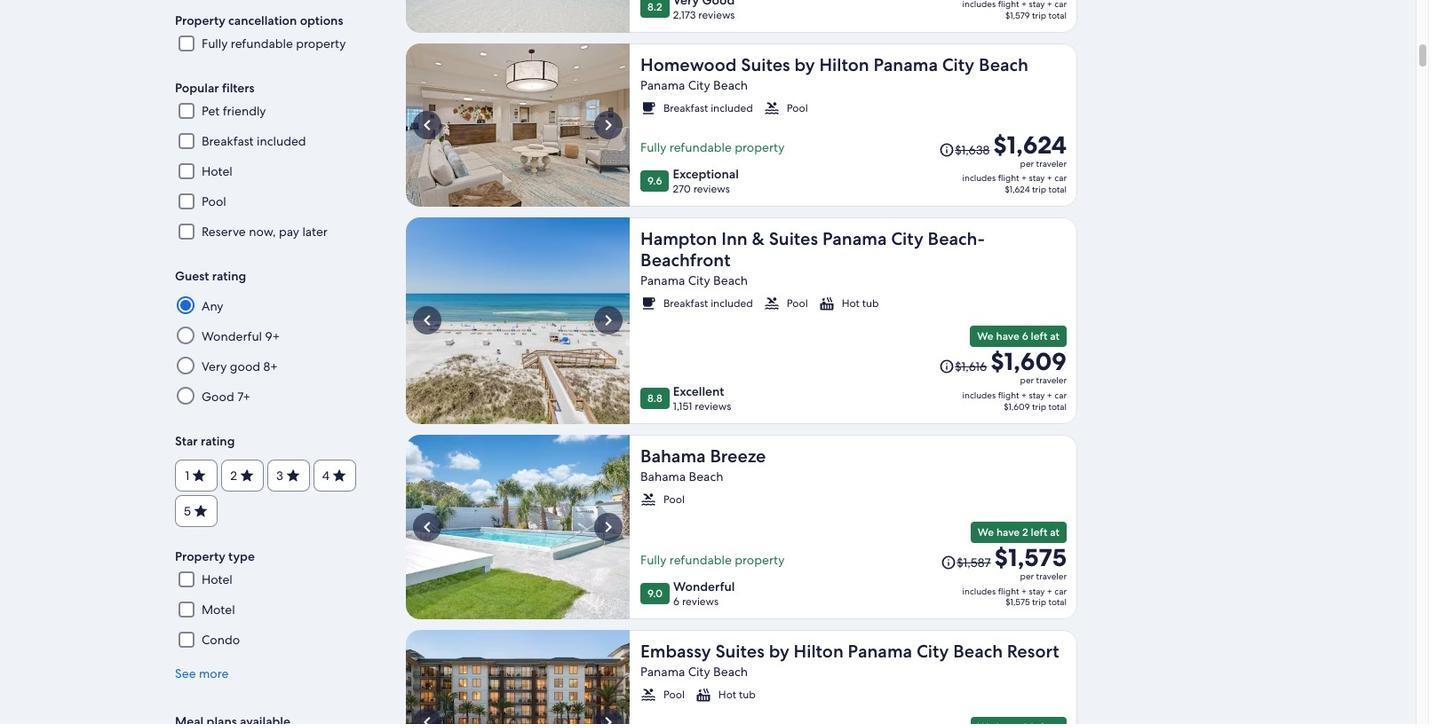 Task type: vqa. For each thing, say whether or not it's contained in the screenshot.
More Travel image
no



Task type: locate. For each thing, give the bounding box(es) containing it.
1 left from the top
[[1031, 330, 1048, 344]]

have up per traveler includes flight + stay + car $1,575 trip total
[[997, 526, 1020, 540]]

good
[[230, 359, 260, 375]]

small image
[[764, 100, 780, 116], [764, 296, 780, 312], [819, 296, 835, 312], [641, 688, 657, 704], [696, 688, 712, 704]]

0 vertical spatial hilton
[[820, 53, 869, 76]]

show next image for bahama breeze image
[[598, 517, 619, 538]]

1 vertical spatial by
[[769, 641, 790, 664]]

left for $1,609
[[1031, 330, 1048, 344]]

small image left per traveler includes flight + stay + car $1,575 trip total
[[941, 555, 957, 571]]

at up per traveler includes flight + stay + car $1,575 trip total
[[1050, 526, 1060, 540]]

includes inside per traveler includes flight + stay + car $1,624 trip total
[[963, 173, 996, 184]]

1 horizontal spatial 6
[[1022, 330, 1029, 344]]

suites inside homewood suites by hilton panama city beach panama city beach
[[741, 53, 790, 76]]

3 stay from the top
[[1029, 586, 1045, 598]]

property type
[[175, 549, 255, 565]]

xsmall image right 4
[[332, 468, 348, 484]]

1 vertical spatial bahama
[[641, 469, 686, 485]]

1 we from the top
[[978, 330, 994, 344]]

at
[[1050, 330, 1060, 344], [1050, 526, 1060, 540]]

pool down homewood suites by hilton panama city beach panama city beach
[[787, 101, 808, 115]]

hot tub
[[842, 297, 879, 311], [719, 689, 756, 703]]

1 vertical spatial per
[[1020, 375, 1034, 387]]

pool down the hampton inn & suites panama city beach- beachfront panama city beach
[[787, 297, 808, 311]]

2 have from the top
[[997, 526, 1020, 540]]

breakfast down pet friendly
[[202, 133, 254, 149]]

included
[[711, 101, 753, 115], [257, 133, 306, 149], [711, 297, 753, 311]]

1 vertical spatial fully
[[641, 140, 667, 156]]

per traveler includes flight + stay + car $1,624 trip total
[[963, 158, 1067, 196]]

5
[[184, 504, 191, 520]]

0 horizontal spatial hot tub
[[719, 689, 756, 703]]

per inside per traveler includes flight + stay + car $1,624 trip total
[[1020, 158, 1034, 169]]

traveler inside per traveler includes flight + stay + car $1,575 trip total
[[1036, 571, 1067, 583]]

refundable up exceptional
[[670, 140, 732, 156]]

fully refundable property up wonderful 6 reviews
[[641, 553, 785, 569]]

0 vertical spatial $1,575
[[995, 542, 1067, 574]]

car inside per traveler includes flight + stay + car $1,609 trip total
[[1055, 390, 1067, 402]]

1 vertical spatial traveler
[[1036, 375, 1067, 387]]

1 at from the top
[[1050, 330, 1060, 344]]

star
[[175, 434, 198, 450]]

9.6
[[648, 174, 662, 188]]

reviews inside wonderful 6 reviews
[[682, 595, 719, 610]]

refundable up wonderful 6 reviews
[[670, 553, 732, 569]]

included down friendly
[[257, 133, 306, 149]]

1 vertical spatial flight
[[998, 390, 1020, 402]]

1
[[185, 468, 190, 484]]

suites
[[741, 53, 790, 76], [769, 228, 818, 251], [716, 641, 765, 664]]

6 right 9.0
[[674, 595, 680, 610]]

$1,609
[[991, 346, 1067, 378], [1004, 401, 1030, 413]]

reviews
[[699, 8, 735, 22], [694, 182, 730, 196], [695, 400, 732, 414], [682, 595, 719, 610]]

0 vertical spatial suites
[[741, 53, 790, 76]]

trip
[[1032, 10, 1047, 21], [1032, 184, 1047, 196], [1032, 401, 1047, 413], [1032, 597, 1047, 609]]

flight for $1,624
[[998, 173, 1020, 184]]

per down we have 2 left at
[[1020, 571, 1034, 583]]

fully refundable property up exceptional
[[641, 140, 785, 156]]

property for homewood suites by hilton panama city beach
[[735, 140, 785, 156]]

6 up per traveler includes flight + stay + car $1,609 trip total
[[1022, 330, 1029, 344]]

0 vertical spatial breakfast
[[664, 101, 708, 115]]

0 horizontal spatial 6
[[674, 595, 680, 610]]

0 horizontal spatial hot
[[719, 689, 737, 703]]

1 vertical spatial property
[[735, 140, 785, 156]]

very
[[202, 359, 227, 375]]

per inside per traveler includes flight + stay + car $1,609 trip total
[[1020, 375, 1034, 387]]

0 vertical spatial car
[[1055, 173, 1067, 184]]

1 vertical spatial includes
[[963, 390, 996, 402]]

panama
[[874, 53, 938, 76], [641, 77, 685, 93], [823, 228, 887, 251], [641, 273, 685, 289], [848, 641, 913, 664], [641, 665, 685, 681]]

3 includes from the top
[[963, 586, 996, 598]]

total inside per traveler includes flight + stay + car $1,624 trip total
[[1049, 184, 1067, 196]]

xsmall image for 3
[[285, 468, 301, 484]]

1 vertical spatial $1,624
[[1005, 184, 1030, 196]]

suites right embassy
[[716, 641, 765, 664]]

rating
[[212, 268, 246, 284], [201, 434, 235, 450]]

3 per from the top
[[1020, 571, 1034, 583]]

1 flight from the top
[[998, 173, 1020, 184]]

1 vertical spatial tub
[[739, 689, 756, 703]]

fully refundable property
[[202, 36, 346, 52], [641, 140, 785, 156], [641, 553, 785, 569]]

0 vertical spatial $1,624
[[994, 128, 1067, 160]]

hilton
[[820, 53, 869, 76], [794, 641, 844, 664]]

property up exceptional
[[735, 140, 785, 156]]

reviews right 9.0
[[682, 595, 719, 610]]

1 vertical spatial breakfast included
[[202, 133, 306, 149]]

1 per from the top
[[1020, 158, 1034, 169]]

2 vertical spatial flight
[[998, 586, 1020, 598]]

at up per traveler includes flight + stay + car $1,609 trip total
[[1050, 330, 1060, 344]]

traveler down we have 6 left at
[[1036, 375, 1067, 387]]

1 vertical spatial suites
[[769, 228, 818, 251]]

0 vertical spatial flight
[[998, 173, 1020, 184]]

we up $1,587
[[978, 526, 994, 540]]

1 includes from the top
[[963, 173, 996, 184]]

reviews right 1,151
[[695, 400, 732, 414]]

by inside embassy suites by hilton panama city beach resort panama city beach
[[769, 641, 790, 664]]

0 horizontal spatial by
[[769, 641, 790, 664]]

later
[[302, 224, 328, 240]]

beach down the 'breeze'
[[689, 469, 724, 485]]

pay
[[279, 224, 299, 240]]

3 flight from the top
[[998, 586, 1020, 598]]

rating up any
[[212, 268, 246, 284]]

1 vertical spatial hotel
[[202, 572, 233, 588]]

2 vertical spatial per
[[1020, 571, 1034, 583]]

2 vertical spatial stay
[[1029, 586, 1045, 598]]

left up per traveler includes flight + stay + car $1,609 trip total
[[1031, 330, 1048, 344]]

3 car from the top
[[1055, 586, 1067, 598]]

0 vertical spatial per
[[1020, 158, 1034, 169]]

have for $1,575
[[997, 526, 1020, 540]]

flight inside per traveler includes flight + stay + car $1,609 trip total
[[998, 390, 1020, 402]]

we up $1,616
[[978, 330, 994, 344]]

2 stay from the top
[[1029, 390, 1045, 402]]

includes inside per traveler includes flight + stay + car $1,575 trip total
[[963, 586, 996, 598]]

1 vertical spatial $1,609
[[1004, 401, 1030, 413]]

refundable
[[231, 36, 293, 52], [670, 140, 732, 156], [670, 553, 732, 569]]

1 vertical spatial stay
[[1029, 390, 1045, 402]]

traveler inside per traveler includes flight + stay + car $1,624 trip total
[[1036, 158, 1067, 169]]

left
[[1031, 330, 1048, 344], [1031, 526, 1048, 540]]

property
[[296, 36, 346, 52], [735, 140, 785, 156], [735, 553, 785, 569]]

2 vertical spatial included
[[711, 297, 753, 311]]

wonderful right 9.0
[[674, 579, 735, 595]]

1 horizontal spatial xsmall image
[[332, 468, 348, 484]]

refundable down "cancellation"
[[231, 36, 293, 52]]

$1,579 trip total
[[1006, 10, 1067, 21]]

wonderful up the very good 8+
[[202, 329, 262, 345]]

rating right star
[[201, 434, 235, 450]]

by inside homewood suites by hilton panama city beach panama city beach
[[795, 53, 815, 76]]

$1,616
[[955, 359, 987, 375]]

1 vertical spatial car
[[1055, 390, 1067, 402]]

wonderful
[[202, 329, 262, 345], [674, 579, 735, 595]]

reviews for exceptional
[[694, 182, 730, 196]]

$1,624
[[994, 128, 1067, 160], [1005, 184, 1030, 196]]

includes down $1,616
[[963, 390, 996, 402]]

suites right homewood
[[741, 53, 790, 76]]

hotel down pet
[[202, 164, 233, 180]]

show next image for embassy suites by hilton panama city beach resort image
[[598, 713, 619, 725]]

we have 2 left at
[[978, 526, 1060, 540]]

trip inside per traveler includes flight + stay + car $1,624 trip total
[[1032, 184, 1047, 196]]

we have 6 left at
[[978, 330, 1060, 344]]

1 vertical spatial have
[[997, 526, 1020, 540]]

breakfast included for hampton
[[664, 297, 753, 311]]

total
[[1049, 10, 1067, 21], [1049, 184, 1067, 196], [1049, 401, 1067, 413], [1049, 597, 1067, 609]]

2 property from the top
[[175, 549, 225, 565]]

includes down $1,587
[[963, 586, 996, 598]]

2 vertical spatial suites
[[716, 641, 765, 664]]

reviews for wonderful
[[682, 595, 719, 610]]

1 vertical spatial fully refundable property
[[641, 140, 785, 156]]

suites right & on the top of page
[[769, 228, 818, 251]]

good 7+
[[202, 389, 251, 405]]

1 xsmall image from the left
[[285, 468, 301, 484]]

traveler
[[1036, 158, 1067, 169], [1036, 375, 1067, 387], [1036, 571, 1067, 583]]

per right $1,638
[[1020, 158, 1034, 169]]

xsmall image right 1
[[191, 468, 207, 484]]

3
[[276, 468, 283, 484]]

0 vertical spatial hotel
[[202, 164, 233, 180]]

now,
[[249, 224, 276, 240]]

included down beachfront
[[711, 297, 753, 311]]

2 we from the top
[[978, 526, 994, 540]]

xsmall image for 5
[[193, 504, 209, 520]]

1 vertical spatial wonderful
[[674, 579, 735, 595]]

1 vertical spatial left
[[1031, 526, 1048, 540]]

xsmall image right 3
[[285, 468, 301, 484]]

2 up per traveler includes flight + stay + car $1,575 trip total
[[1023, 526, 1029, 540]]

property
[[175, 13, 225, 29], [175, 549, 225, 565]]

pool up reserve
[[202, 194, 226, 210]]

$1,575 down we have 2 left at
[[995, 542, 1067, 574]]

hilton for homewood
[[820, 53, 869, 76]]

by for embassy
[[769, 641, 790, 664]]

fully up 9.6
[[641, 140, 667, 156]]

2 vertical spatial traveler
[[1036, 571, 1067, 583]]

beach down homewood
[[714, 77, 748, 93]]

2 at from the top
[[1050, 526, 1060, 540]]

embassy suites by hilton panama city beach resort panama city beach
[[641, 641, 1060, 681]]

1 vertical spatial included
[[257, 133, 306, 149]]

property left type
[[175, 549, 225, 565]]

beach down inn
[[714, 273, 748, 289]]

breakfast included for homewood
[[664, 101, 753, 115]]

breakfast included down beachfront
[[664, 297, 753, 311]]

stay inside per traveler includes flight + stay + car $1,609 trip total
[[1029, 390, 1045, 402]]

xsmall image left 3
[[239, 468, 255, 484]]

left up per traveler includes flight + stay + car $1,575 trip total
[[1031, 526, 1048, 540]]

1 property from the top
[[175, 13, 225, 29]]

1 stay from the top
[[1029, 173, 1045, 184]]

fully
[[202, 36, 228, 52], [641, 140, 667, 156], [641, 553, 667, 569]]

fully for bahama
[[641, 553, 667, 569]]

beach
[[979, 53, 1029, 76], [714, 77, 748, 93], [714, 273, 748, 289], [689, 469, 724, 485], [953, 641, 1003, 664], [714, 665, 748, 681]]

1 horizontal spatial hot
[[842, 297, 860, 311]]

hotel
[[202, 164, 233, 180], [202, 572, 233, 588]]

0 vertical spatial stay
[[1029, 173, 1045, 184]]

breakfast included down friendly
[[202, 133, 306, 149]]

0 vertical spatial traveler
[[1036, 158, 1067, 169]]

per for $1,575
[[1020, 571, 1034, 583]]

0 vertical spatial 6
[[1022, 330, 1029, 344]]

4 total from the top
[[1049, 597, 1067, 609]]

homewood
[[641, 53, 737, 76]]

includes down $1,638
[[963, 173, 996, 184]]

city
[[942, 53, 975, 76], [688, 77, 710, 93], [891, 228, 924, 251], [688, 273, 710, 289], [917, 641, 949, 664], [688, 665, 710, 681]]

2 flight from the top
[[998, 390, 1020, 402]]

wonderful 6 reviews
[[674, 579, 735, 610]]

2
[[230, 468, 237, 484], [1023, 526, 1029, 540]]

2 left from the top
[[1031, 526, 1048, 540]]

trip inside per traveler includes flight + stay + car $1,575 trip total
[[1032, 597, 1047, 609]]

show next image for homewood suites by hilton panama city beach image
[[598, 114, 619, 136]]

small image left per traveler includes flight + stay + car $1,624 trip total
[[939, 142, 955, 158]]

property left "cancellation"
[[175, 13, 225, 29]]

2 vertical spatial fully refundable property
[[641, 553, 785, 569]]

1 horizontal spatial wonderful
[[674, 579, 735, 595]]

$1,638 button
[[939, 142, 990, 158]]

9.0
[[648, 587, 663, 602]]

type
[[228, 549, 255, 565]]

stay
[[1029, 173, 1045, 184], [1029, 390, 1045, 402], [1029, 586, 1045, 598]]

1 vertical spatial at
[[1050, 526, 1060, 540]]

1 vertical spatial 6
[[674, 595, 680, 610]]

1 car from the top
[[1055, 173, 1067, 184]]

0 vertical spatial property
[[175, 13, 225, 29]]

0 horizontal spatial 2
[[230, 468, 237, 484]]

car inside per traveler includes flight + stay + car $1,575 trip total
[[1055, 586, 1067, 598]]

2 total from the top
[[1049, 184, 1067, 196]]

2 vertical spatial breakfast included
[[664, 297, 753, 311]]

pool down bahama breeze bahama beach
[[664, 493, 685, 507]]

reviews right "270"
[[694, 182, 730, 196]]

0 horizontal spatial wonderful
[[202, 329, 262, 345]]

2 vertical spatial includes
[[963, 586, 996, 598]]

see
[[175, 666, 196, 682]]

2 hotel from the top
[[202, 572, 233, 588]]

we for $1,609
[[978, 330, 994, 344]]

suites for homewood
[[741, 53, 790, 76]]

includes for $1,624
[[963, 173, 996, 184]]

excellent 1,151 reviews
[[673, 384, 732, 414]]

pool
[[787, 101, 808, 115], [202, 194, 226, 210], [787, 297, 808, 311], [664, 493, 685, 507], [664, 689, 685, 703]]

0 vertical spatial hot
[[842, 297, 860, 311]]

hilton inside homewood suites by hilton panama city beach panama city beach
[[820, 53, 869, 76]]

0 vertical spatial left
[[1031, 330, 1048, 344]]

0 vertical spatial we
[[978, 330, 994, 344]]

small image right the show next image for homewood suites by hilton panama city beach
[[641, 100, 657, 116]]

1 vertical spatial hilton
[[794, 641, 844, 664]]

suites inside embassy suites by hilton panama city beach resort panama city beach
[[716, 641, 765, 664]]

2 includes from the top
[[963, 390, 996, 402]]

embassy
[[641, 641, 711, 664]]

flight for $1,609
[[998, 390, 1020, 402]]

very good 8+
[[202, 359, 278, 375]]

0 horizontal spatial xsmall image
[[285, 468, 301, 484]]

2 xsmall image from the left
[[332, 468, 348, 484]]

flight inside per traveler includes flight + stay + car $1,624 trip total
[[998, 173, 1020, 184]]

2 vertical spatial car
[[1055, 586, 1067, 598]]

per traveler includes flight + stay + car $1,575 trip total
[[963, 571, 1067, 609]]

bahama breeze bahama beach
[[641, 445, 766, 485]]

suites for embassy
[[716, 641, 765, 664]]

0 vertical spatial included
[[711, 101, 753, 115]]

2 vertical spatial refundable
[[670, 553, 732, 569]]

2 car from the top
[[1055, 390, 1067, 402]]

1 horizontal spatial by
[[795, 53, 815, 76]]

motel
[[202, 603, 235, 619]]

have
[[996, 330, 1020, 344], [997, 526, 1020, 540]]

1 vertical spatial $1,575
[[1006, 597, 1030, 609]]

1 vertical spatial rating
[[201, 434, 235, 450]]

included for hampton
[[711, 297, 753, 311]]

0 vertical spatial rating
[[212, 268, 246, 284]]

breeze
[[710, 445, 766, 468]]

0 vertical spatial breakfast included
[[664, 101, 753, 115]]

show previous image for homewood suites by hilton panama city beach image
[[417, 114, 438, 136]]

reviews inside excellent 1,151 reviews
[[695, 400, 732, 414]]

beachfront
[[641, 249, 731, 272]]

hotel down property type
[[202, 572, 233, 588]]

&
[[752, 228, 765, 251]]

1 horizontal spatial hot tub
[[842, 297, 879, 311]]

2 vertical spatial fully
[[641, 553, 667, 569]]

xsmall image
[[285, 468, 301, 484], [332, 468, 348, 484]]

0 vertical spatial by
[[795, 53, 815, 76]]

breakfast
[[664, 101, 708, 115], [202, 133, 254, 149], [664, 297, 708, 311]]

reviews inside the exceptional 270 reviews
[[694, 182, 730, 196]]

pool image
[[406, 631, 630, 725]]

included down homewood
[[711, 101, 753, 115]]

flight for $1,575
[[998, 586, 1020, 598]]

refundable for bahama
[[670, 553, 732, 569]]

2 down star rating
[[230, 468, 237, 484]]

total inside per traveler includes flight + stay + car $1,609 trip total
[[1049, 401, 1067, 413]]

$1,575
[[995, 542, 1067, 574], [1006, 597, 1030, 609]]

0 vertical spatial bahama
[[641, 445, 706, 468]]

includes inside per traveler includes flight + stay + car $1,609 trip total
[[963, 390, 996, 402]]

1 bahama from the top
[[641, 445, 706, 468]]

per for $1,609
[[1020, 375, 1034, 387]]

1 vertical spatial hot tub
[[719, 689, 756, 703]]

breakfast down homewood
[[664, 101, 708, 115]]

pet friendly
[[202, 103, 266, 119]]

property for property type
[[175, 549, 225, 565]]

breakfast included
[[664, 101, 753, 115], [202, 133, 306, 149], [664, 297, 753, 311]]

hilton for embassy
[[794, 641, 844, 664]]

1 traveler from the top
[[1036, 158, 1067, 169]]

0 vertical spatial wonderful
[[202, 329, 262, 345]]

traveler right $1,638
[[1036, 158, 1067, 169]]

0 horizontal spatial tub
[[739, 689, 756, 703]]

view from room image
[[406, 218, 630, 424]]

car
[[1055, 173, 1067, 184], [1055, 390, 1067, 402], [1055, 586, 1067, 598]]

breakfast down beachfront
[[664, 297, 708, 311]]

3 traveler from the top
[[1036, 571, 1067, 583]]

property up wonderful 6 reviews
[[735, 553, 785, 569]]

breakfast for homewood suites by hilton panama city beach
[[664, 101, 708, 115]]

$1,575 up resort
[[1006, 597, 1030, 609]]

property down options
[[296, 36, 346, 52]]

0 vertical spatial includes
[[963, 173, 996, 184]]

2 trip from the top
[[1032, 184, 1047, 196]]

per down we have 6 left at
[[1020, 375, 1034, 387]]

small image left per traveler includes flight + stay + car $1,609 trip total
[[939, 359, 955, 375]]

beach down $1,579
[[979, 53, 1029, 76]]

trip for $1,575
[[1032, 597, 1047, 609]]

we
[[978, 330, 994, 344], [978, 526, 994, 540]]

fully refundable property down "cancellation"
[[202, 36, 346, 52]]

traveler down we have 2 left at
[[1036, 571, 1067, 583]]

1 vertical spatial breakfast
[[202, 133, 254, 149]]

4 trip from the top
[[1032, 597, 1047, 609]]

0 vertical spatial at
[[1050, 330, 1060, 344]]

1 horizontal spatial tub
[[862, 297, 879, 311]]

flight inside per traveler includes flight + stay + car $1,575 trip total
[[998, 586, 1020, 598]]

rating for star rating
[[201, 434, 235, 450]]

0 vertical spatial have
[[996, 330, 1020, 344]]

car inside per traveler includes flight + stay + car $1,624 trip total
[[1055, 173, 1067, 184]]

1 vertical spatial refundable
[[670, 140, 732, 156]]

total inside per traveler includes flight + stay + car $1,575 trip total
[[1049, 597, 1067, 609]]

refundable for homewood
[[670, 140, 732, 156]]

0 vertical spatial $1,609
[[991, 346, 1067, 378]]

breakfast included down homewood
[[664, 101, 753, 115]]

bahama
[[641, 445, 706, 468], [641, 469, 686, 485]]

1 hotel from the top
[[202, 164, 233, 180]]

stay inside per traveler includes flight + stay + car $1,575 trip total
[[1029, 586, 1045, 598]]

trip inside per traveler includes flight + stay + car $1,609 trip total
[[1032, 401, 1047, 413]]

includes for $1,609
[[963, 390, 996, 402]]

reserve now, pay later
[[202, 224, 328, 240]]

fully up 9.0
[[641, 553, 667, 569]]

per inside per traveler includes flight + stay + car $1,575 trip total
[[1020, 571, 1034, 583]]

by
[[795, 53, 815, 76], [769, 641, 790, 664]]

xsmall image right 5
[[193, 504, 209, 520]]

1 horizontal spatial 2
[[1023, 526, 1029, 540]]

fully up popular filters
[[202, 36, 228, 52]]

1 vertical spatial property
[[175, 549, 225, 565]]

2 vertical spatial property
[[735, 553, 785, 569]]

small image
[[641, 100, 657, 116], [939, 142, 955, 158], [641, 296, 657, 312], [939, 359, 955, 375], [641, 492, 657, 508], [941, 555, 957, 571]]

xsmall image
[[191, 468, 207, 484], [239, 468, 255, 484], [193, 504, 209, 520]]

2 per from the top
[[1020, 375, 1034, 387]]

tub
[[862, 297, 879, 311], [739, 689, 756, 703]]

3 total from the top
[[1049, 401, 1067, 413]]

1 vertical spatial we
[[978, 526, 994, 540]]

2 vertical spatial breakfast
[[664, 297, 708, 311]]

stay inside per traveler includes flight + stay + car $1,624 trip total
[[1029, 173, 1045, 184]]

have up per traveler includes flight + stay + car $1,609 trip total
[[996, 330, 1020, 344]]

at for $1,575
[[1050, 526, 1060, 540]]

0 vertical spatial hot tub
[[842, 297, 879, 311]]

included for homewood
[[711, 101, 753, 115]]

3 trip from the top
[[1032, 401, 1047, 413]]

hilton inside embassy suites by hilton panama city beach resort panama city beach
[[794, 641, 844, 664]]

1 have from the top
[[996, 330, 1020, 344]]

0 vertical spatial fully refundable property
[[202, 36, 346, 52]]

beach inside the hampton inn & suites panama city beach- beachfront panama city beach
[[714, 273, 748, 289]]

traveler inside per traveler includes flight + stay + car $1,609 trip total
[[1036, 375, 1067, 387]]

2 traveler from the top
[[1036, 375, 1067, 387]]

fully refundable property for homewood
[[641, 140, 785, 156]]

homewood suites by hilton panama city beach panama city beach
[[641, 53, 1029, 93]]



Task type: describe. For each thing, give the bounding box(es) containing it.
wonderful for 6
[[674, 579, 735, 595]]

$1,638
[[955, 142, 990, 158]]

show previous image for embassy suites by hilton panama city beach resort image
[[417, 713, 438, 725]]

2,173 reviews
[[673, 8, 735, 22]]

pet
[[202, 103, 220, 119]]

small image for homewood
[[764, 100, 780, 116]]

small image right show next image for hampton inn & suites panama city beach-beachfront
[[641, 296, 657, 312]]

trip for $1,609
[[1032, 401, 1047, 413]]

see more
[[175, 666, 229, 682]]

reserve
[[202, 224, 246, 240]]

traveler for $1,624
[[1036, 158, 1067, 169]]

stay for $1,624
[[1029, 173, 1045, 184]]

pool down embassy
[[664, 689, 685, 703]]

per traveler includes flight + stay + car $1,609 trip total
[[963, 375, 1067, 413]]

breakfast for hampton inn & suites panama city beach- beachfront
[[664, 297, 708, 311]]

car for $1,575
[[1055, 586, 1067, 598]]

total for $1,575
[[1049, 597, 1067, 609]]

0 vertical spatial fully
[[202, 36, 228, 52]]

any
[[202, 299, 224, 315]]

2,173
[[673, 8, 696, 22]]

property for property cancellation options
[[175, 13, 225, 29]]

options
[[300, 13, 343, 29]]

popular filters
[[175, 80, 255, 96]]

guest
[[175, 268, 209, 284]]

by for homewood
[[795, 53, 815, 76]]

more
[[199, 666, 229, 682]]

7+
[[237, 389, 251, 405]]

reviews for excellent
[[695, 400, 732, 414]]

0 vertical spatial property
[[296, 36, 346, 52]]

6 inside wonderful 6 reviews
[[674, 595, 680, 610]]

exceptional
[[673, 166, 739, 182]]

car for $1,624
[[1055, 173, 1067, 184]]

rating for guest rating
[[212, 268, 246, 284]]

hampton inn & suites panama city beach- beachfront panama city beach
[[641, 228, 985, 289]]

includes for $1,575
[[963, 586, 996, 598]]

good
[[202, 389, 234, 405]]

outdoor pool image
[[406, 435, 630, 620]]

270
[[673, 182, 691, 196]]

9+
[[265, 329, 280, 345]]

1 vertical spatial hot
[[719, 689, 737, 703]]

0 vertical spatial 2
[[230, 468, 237, 484]]

guest rating
[[175, 268, 246, 284]]

$1,616 button
[[939, 359, 987, 375]]

8.8
[[648, 392, 663, 406]]

stay for $1,575
[[1029, 586, 1045, 598]]

1 total from the top
[[1049, 10, 1067, 21]]

2 bahama from the top
[[641, 469, 686, 485]]

show next image for hampton inn & suites panama city beach-beachfront image
[[598, 310, 619, 332]]

show previous image for bahama breeze image
[[417, 517, 438, 538]]

traveler for $1,609
[[1036, 375, 1067, 387]]

show previous image for hampton inn & suites panama city beach-beachfront image
[[417, 310, 438, 332]]

4
[[322, 468, 330, 484]]

wonderful for 9+
[[202, 329, 262, 345]]

resort
[[1007, 641, 1060, 664]]

star rating
[[175, 434, 235, 450]]

see more button
[[175, 666, 385, 682]]

traveler for $1,575
[[1036, 571, 1067, 583]]

friendly
[[223, 103, 266, 119]]

xsmall image for 4
[[332, 468, 348, 484]]

total for $1,609
[[1049, 401, 1067, 413]]

beach inside bahama breeze bahama beach
[[689, 469, 724, 485]]

small image down bahama breeze bahama beach
[[641, 492, 657, 508]]

cancellation
[[228, 13, 297, 29]]

fully refundable property for bahama
[[641, 553, 785, 569]]

1 trip from the top
[[1032, 10, 1047, 21]]

we for $1,575
[[978, 526, 994, 540]]

$1,609 inside per traveler includes flight + stay + car $1,609 trip total
[[1004, 401, 1030, 413]]

hampton
[[641, 228, 717, 251]]

$1,579
[[1006, 10, 1030, 21]]

have for $1,609
[[996, 330, 1020, 344]]

total for $1,624
[[1049, 184, 1067, 196]]

property for bahama breeze
[[735, 553, 785, 569]]

beach image
[[406, 0, 630, 33]]

$1,587 button
[[941, 555, 991, 571]]

$1,624 inside per traveler includes flight + stay + car $1,624 trip total
[[1005, 184, 1030, 196]]

small image for embassy
[[696, 688, 712, 704]]

inn
[[722, 228, 748, 251]]

xsmall image for 2
[[239, 468, 255, 484]]

popular
[[175, 80, 219, 96]]

exceptional 270 reviews
[[673, 166, 739, 196]]

at for $1,609
[[1050, 330, 1060, 344]]

xsmall image for 1
[[191, 468, 207, 484]]

restaurant image
[[406, 43, 630, 207]]

beach down wonderful 6 reviews
[[714, 665, 748, 681]]

excellent
[[673, 384, 724, 400]]

condo
[[202, 633, 240, 649]]

stay for $1,609
[[1029, 390, 1045, 402]]

8+
[[263, 359, 278, 375]]

$1,575 inside per traveler includes flight + stay + car $1,575 trip total
[[1006, 597, 1030, 609]]

small image for hampton
[[764, 296, 780, 312]]

1 vertical spatial 2
[[1023, 526, 1029, 540]]

0 vertical spatial refundable
[[231, 36, 293, 52]]

1,151
[[673, 400, 692, 414]]

beach left resort
[[953, 641, 1003, 664]]

beach-
[[928, 228, 985, 251]]

$1,587
[[957, 555, 991, 571]]

fully for homewood
[[641, 140, 667, 156]]

filters
[[222, 80, 255, 96]]

reviews right 2,173
[[699, 8, 735, 22]]

property cancellation options
[[175, 13, 343, 29]]

suites inside the hampton inn & suites panama city beach- beachfront panama city beach
[[769, 228, 818, 251]]

trip for $1,624
[[1032, 184, 1047, 196]]

0 vertical spatial tub
[[862, 297, 879, 311]]

left for $1,575
[[1031, 526, 1048, 540]]

wonderful 9+
[[202, 329, 280, 345]]

car for $1,609
[[1055, 390, 1067, 402]]

per for $1,624
[[1020, 158, 1034, 169]]



